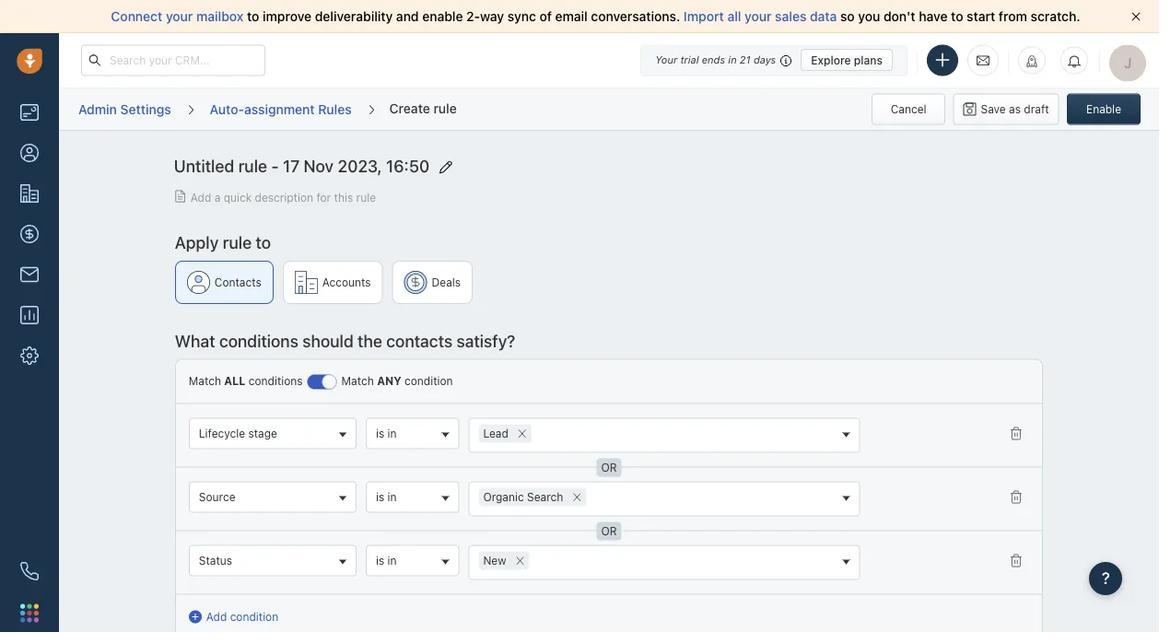 Task type: locate. For each thing, give the bounding box(es) containing it.
match for match any condition
[[342, 375, 374, 388]]

what
[[175, 331, 215, 350]]

from
[[999, 9, 1027, 24]]

1 horizontal spatial your
[[745, 9, 772, 24]]

is in button for lead
[[366, 418, 459, 449]]

to up "contacts"
[[256, 232, 271, 252]]

is in
[[376, 427, 397, 440], [376, 490, 397, 503], [376, 554, 397, 567]]

deliverability
[[315, 9, 393, 24]]

match
[[189, 375, 221, 388], [342, 375, 374, 388]]

2 vertical spatial ×
[[515, 549, 525, 569]]

save
[[981, 103, 1006, 116]]

rule
[[434, 100, 457, 115], [238, 156, 267, 176], [356, 191, 376, 204], [223, 232, 252, 252]]

add down status
[[206, 611, 227, 623]]

0 vertical spatial is in button
[[366, 418, 459, 449]]

contacts
[[386, 331, 453, 350]]

and
[[396, 9, 419, 24]]

condition inside "link"
[[230, 611, 278, 623]]

admin settings
[[78, 101, 171, 116]]

close image
[[1132, 12, 1141, 21]]

16:50
[[386, 156, 430, 176]]

new
[[483, 554, 506, 567]]

of
[[539, 9, 552, 24]]

apply
[[175, 232, 219, 252]]

scratch.
[[1031, 9, 1080, 24]]

None search field
[[586, 488, 609, 507]]

0 horizontal spatial condition
[[230, 611, 278, 623]]

condition right any
[[405, 375, 453, 388]]

draft
[[1024, 103, 1049, 116]]

2-
[[466, 9, 480, 24]]

is in button left new
[[366, 545, 459, 576]]

2 is in button from the top
[[366, 482, 459, 513]]

to left start
[[951, 9, 963, 24]]

auto-assignment rules
[[210, 101, 352, 116]]

improve
[[263, 9, 312, 24]]

add condition link
[[189, 609, 278, 625]]

0 vertical spatial is in
[[376, 427, 397, 440]]

your right the all
[[745, 9, 772, 24]]

None search field
[[531, 424, 555, 444], [529, 552, 552, 571], [531, 424, 555, 444], [529, 552, 552, 571]]

2 is in from the top
[[376, 490, 397, 503]]

1 vertical spatial condition
[[230, 611, 278, 623]]

freshworks switcher image
[[20, 604, 39, 622]]

0 vertical spatial is
[[376, 427, 384, 440]]

0 vertical spatial ×
[[517, 422, 527, 442]]

accounts
[[322, 276, 371, 289]]

assignment
[[244, 101, 315, 116]]

your
[[166, 9, 193, 24], [745, 9, 772, 24]]

connect
[[111, 9, 162, 24]]

add left a
[[191, 191, 211, 204]]

any
[[377, 375, 401, 388]]

conditions
[[219, 331, 298, 350], [249, 375, 303, 388]]

rule for create rule
[[434, 100, 457, 115]]

is in button
[[366, 418, 459, 449], [366, 482, 459, 513], [366, 545, 459, 576]]

1 vertical spatial is in
[[376, 490, 397, 503]]

0 horizontal spatial your
[[166, 9, 193, 24]]

2 is from the top
[[376, 490, 384, 503]]

add condition
[[206, 611, 278, 623]]

2 vertical spatial is
[[376, 554, 384, 567]]

in
[[728, 54, 737, 66], [388, 427, 397, 440], [388, 490, 397, 503], [388, 554, 397, 567]]

21
[[740, 54, 751, 66]]

1 vertical spatial is in button
[[366, 482, 459, 513]]

2 vertical spatial is in
[[376, 554, 397, 567]]

1 vertical spatial conditions
[[249, 375, 303, 388]]

enable button
[[1067, 94, 1141, 125]]

rule right create
[[434, 100, 457, 115]]

in for lead
[[388, 427, 397, 440]]

plans
[[854, 53, 883, 66]]

0 vertical spatial add
[[191, 191, 211, 204]]

× right new
[[515, 549, 525, 569]]

0 horizontal spatial match
[[189, 375, 221, 388]]

is in for organic search
[[376, 490, 397, 503]]

phone image
[[20, 562, 39, 581]]

1 vertical spatial is
[[376, 490, 384, 503]]

don't
[[884, 9, 916, 24]]

1 match from the left
[[189, 375, 221, 388]]

what conditions should the contacts satisfy?
[[175, 331, 515, 350]]

add for add condition
[[206, 611, 227, 623]]

× right search
[[572, 486, 582, 506]]

organic search
[[483, 491, 563, 504]]

auto-
[[210, 101, 244, 116]]

2 match from the left
[[342, 375, 374, 388]]

0 vertical spatial condition
[[405, 375, 453, 388]]

add inside "link"
[[206, 611, 227, 623]]

rule right this at the top of the page
[[356, 191, 376, 204]]

your left mailbox
[[166, 9, 193, 24]]

save as draft button
[[953, 94, 1059, 125]]

1 your from the left
[[166, 9, 193, 24]]

is in button down match any condition
[[366, 418, 459, 449]]

1 vertical spatial add
[[206, 611, 227, 623]]

lead
[[483, 427, 508, 440]]

match any condition
[[342, 375, 453, 388]]

match left all
[[189, 375, 221, 388]]

ends
[[702, 54, 725, 66]]

your trial ends in 21 days
[[655, 54, 776, 66]]

1 is from the top
[[376, 427, 384, 440]]

import all your sales data link
[[684, 9, 840, 24]]

mailbox
[[196, 9, 244, 24]]

match left any
[[342, 375, 374, 388]]

3 is in button from the top
[[366, 545, 459, 576]]

so
[[840, 9, 855, 24]]

× right lead on the bottom left of page
[[517, 422, 527, 442]]

explore plans
[[811, 53, 883, 66]]

to
[[247, 9, 259, 24], [951, 9, 963, 24], [256, 232, 271, 252]]

-
[[271, 156, 279, 176]]

enable
[[422, 9, 463, 24]]

deals link
[[392, 261, 473, 304]]

is in button for new
[[366, 545, 459, 576]]

add
[[191, 191, 211, 204], [206, 611, 227, 623]]

as
[[1009, 103, 1021, 116]]

1 vertical spatial ×
[[572, 486, 582, 506]]

condition
[[405, 375, 453, 388], [230, 611, 278, 623]]

2 vertical spatial × button
[[511, 549, 529, 570]]

explore
[[811, 53, 851, 66]]

condition down 'status' button
[[230, 611, 278, 623]]

conditions up match all conditions in the bottom left of the page
[[219, 331, 298, 350]]

Search your CRM... text field
[[81, 45, 265, 76]]

the
[[358, 331, 382, 350]]

× button right search
[[568, 486, 586, 506]]

× for new
[[515, 549, 525, 569]]

phone element
[[11, 553, 48, 590]]

0 vertical spatial × button
[[513, 422, 531, 443]]

3 is in from the top
[[376, 554, 397, 567]]

create rule
[[389, 100, 457, 115]]

is in button for organic search
[[366, 482, 459, 513]]

2023,
[[338, 156, 382, 176]]

× button right new
[[511, 549, 529, 570]]

× button right lead on the bottom left of page
[[513, 422, 531, 443]]

rule left -
[[238, 156, 267, 176]]

1 is in button from the top
[[366, 418, 459, 449]]

is in button left organic
[[366, 482, 459, 513]]

1 horizontal spatial match
[[342, 375, 374, 388]]

1 is in from the top
[[376, 427, 397, 440]]

way
[[480, 9, 504, 24]]

1 vertical spatial × button
[[568, 486, 586, 506]]

to right mailbox
[[247, 9, 259, 24]]

conditions right all
[[249, 375, 303, 388]]

organic
[[483, 491, 524, 504]]

3 is from the top
[[376, 554, 384, 567]]

admin settings link
[[77, 95, 172, 124]]

2 vertical spatial is in button
[[366, 545, 459, 576]]

1 horizontal spatial condition
[[405, 375, 453, 388]]

rule up "contacts"
[[223, 232, 252, 252]]

all
[[224, 375, 245, 388]]



Task type: vqa. For each thing, say whether or not it's contained in the screenshot.
activity in the Need help configuring your settin What are activity goals?
no



Task type: describe. For each thing, give the bounding box(es) containing it.
contacts link
[[175, 261, 274, 304]]

is in for new
[[376, 554, 397, 567]]

start
[[967, 9, 995, 24]]

search
[[527, 491, 563, 504]]

rule for apply rule to
[[223, 232, 252, 252]]

× button for organic search
[[568, 486, 586, 506]]

cancel
[[891, 103, 927, 116]]

cancel button
[[872, 94, 946, 125]]

status button
[[189, 545, 357, 576]]

description
[[255, 191, 313, 204]]

nov
[[304, 156, 334, 176]]

stage
[[248, 427, 277, 440]]

lifecycle
[[199, 427, 245, 440]]

admin
[[78, 101, 117, 116]]

satisfy?
[[457, 331, 515, 350]]

sales
[[775, 9, 807, 24]]

is for organic search
[[376, 490, 384, 503]]

email
[[555, 9, 588, 24]]

× for organic search
[[572, 486, 582, 506]]

apply rule to
[[175, 232, 271, 252]]

data
[[810, 9, 837, 24]]

status
[[199, 554, 232, 567]]

× button for lead
[[513, 422, 531, 443]]

what's new image
[[1026, 55, 1039, 68]]

days
[[754, 54, 776, 66]]

you
[[858, 9, 880, 24]]

untitled
[[174, 156, 234, 176]]

0 vertical spatial conditions
[[219, 331, 298, 350]]

this
[[334, 191, 353, 204]]

match all conditions
[[189, 375, 303, 388]]

× for lead
[[517, 422, 527, 442]]

trial
[[680, 54, 699, 66]]

sync
[[508, 9, 536, 24]]

save as draft
[[981, 103, 1049, 116]]

17
[[283, 156, 300, 176]]

deals
[[432, 276, 461, 289]]

is for new
[[376, 554, 384, 567]]

add a quick description for this rule
[[191, 191, 376, 204]]

all
[[727, 9, 741, 24]]

auto-assignment rules link
[[209, 95, 353, 124]]

is in for lead
[[376, 427, 397, 440]]

connect your mailbox link
[[111, 9, 247, 24]]

create
[[389, 100, 430, 115]]

× button for new
[[511, 549, 529, 570]]

import
[[684, 9, 724, 24]]

for
[[316, 191, 331, 204]]

your
[[655, 54, 677, 66]]

in for new
[[388, 554, 397, 567]]

send email image
[[977, 53, 990, 68]]

settings
[[120, 101, 171, 116]]

enable
[[1086, 103, 1121, 116]]

conversations.
[[591, 9, 680, 24]]

lifecycle stage button
[[189, 418, 357, 449]]

quick
[[224, 191, 252, 204]]

in for organic search
[[388, 490, 397, 503]]

accounts link
[[283, 261, 383, 304]]

rules
[[318, 101, 352, 116]]

is for lead
[[376, 427, 384, 440]]

untitled rule - 17 nov 2023, 16:50
[[174, 156, 430, 176]]

rule for untitled rule - 17 nov 2023, 16:50
[[238, 156, 267, 176]]

2 your from the left
[[745, 9, 772, 24]]

have
[[919, 9, 948, 24]]

explore plans link
[[801, 49, 893, 71]]

add for add a quick description for this rule
[[191, 191, 211, 204]]

source
[[199, 490, 235, 503]]

match for match all conditions
[[189, 375, 221, 388]]

source button
[[189, 482, 357, 513]]

contacts
[[215, 276, 262, 289]]

lifecycle stage
[[199, 427, 277, 440]]

connect your mailbox to improve deliverability and enable 2-way sync of email conversations. import all your sales data so you don't have to start from scratch.
[[111, 9, 1080, 24]]

should
[[302, 331, 354, 350]]

a
[[214, 191, 220, 204]]



